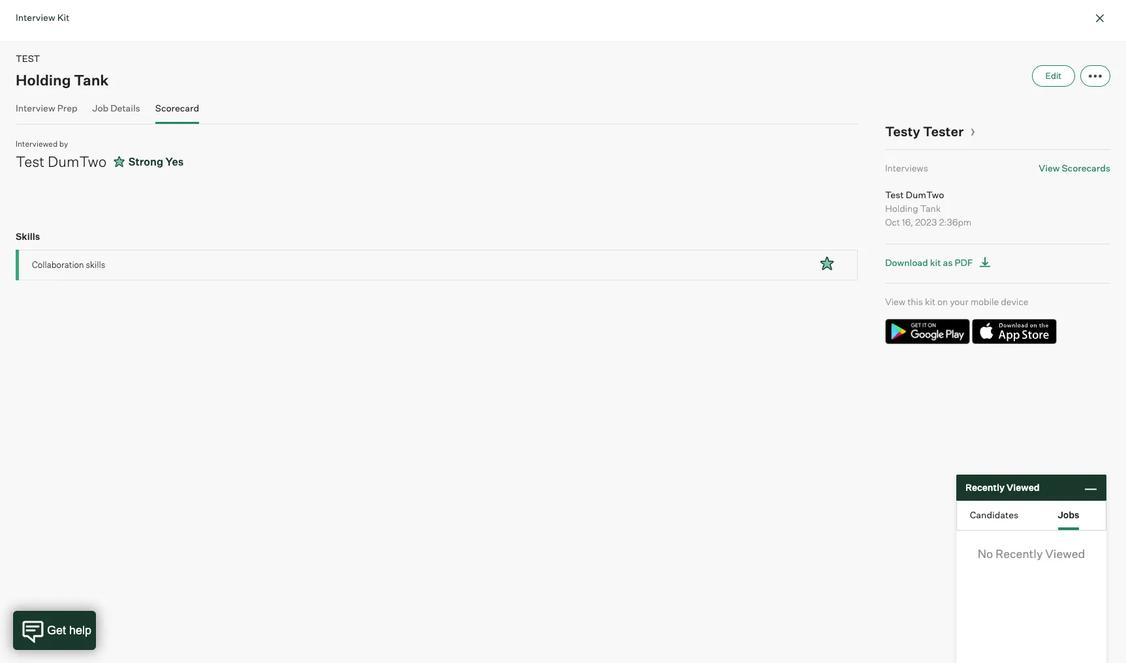 Task type: describe. For each thing, give the bounding box(es) containing it.
testy tester link
[[885, 123, 976, 139]]

interviews
[[885, 163, 928, 174]]

testy
[[885, 123, 920, 139]]

your
[[950, 296, 968, 307]]

details
[[110, 102, 140, 113]]

jobs
[[1058, 509, 1079, 521]]

this
[[907, 296, 923, 307]]

scorecards
[[1062, 163, 1110, 174]]

interview prep
[[16, 102, 77, 113]]

by
[[59, 139, 68, 149]]

test inside the test dumtwo holding tank oct 16, 2023 2:36pm
[[885, 189, 904, 200]]

holding inside the test dumtwo holding tank oct 16, 2023 2:36pm
[[885, 203, 918, 214]]

interviewed by test dumtwo
[[16, 139, 107, 170]]

close image
[[1092, 10, 1108, 26]]

0 vertical spatial tank
[[74, 71, 109, 88]]

test dumtwo holding tank oct 16, 2023 2:36pm
[[885, 189, 972, 227]]

collaboration
[[32, 259, 84, 270]]

tester
[[923, 123, 964, 139]]

more link
[[1080, 65, 1110, 86]]

oct
[[885, 216, 900, 227]]

yes
[[165, 155, 184, 168]]

0 vertical spatial recently
[[965, 483, 1005, 494]]

download kit as pdf
[[885, 257, 973, 268]]

job details
[[92, 102, 140, 113]]

job
[[92, 102, 108, 113]]

0 vertical spatial strong yes image
[[113, 154, 126, 169]]

collaboration skills
[[32, 259, 105, 270]]

holding tank
[[16, 71, 109, 88]]

1 vertical spatial strong yes image
[[820, 256, 835, 271]]

dumtwo inside interviewed by test dumtwo
[[48, 152, 107, 170]]

2023
[[915, 216, 937, 227]]

skills
[[16, 231, 40, 242]]

scorecard
[[155, 102, 199, 113]]

scorecard link
[[155, 102, 199, 121]]

2:36pm
[[939, 216, 972, 227]]

no
[[978, 547, 993, 561]]



Task type: locate. For each thing, give the bounding box(es) containing it.
test down interviewed
[[16, 152, 44, 170]]

on
[[937, 296, 948, 307]]

0 vertical spatial view
[[1039, 163, 1060, 174]]

recently up candidates
[[965, 483, 1005, 494]]

1 horizontal spatial view
[[1039, 163, 1060, 174]]

1 vertical spatial viewed
[[1045, 547, 1085, 561]]

1 horizontal spatial holding
[[885, 203, 918, 214]]

viewed up candidates
[[1007, 483, 1040, 494]]

edit
[[1045, 70, 1062, 81]]

view left this
[[885, 296, 905, 307]]

device
[[1001, 296, 1028, 307]]

1 interview from the top
[[16, 12, 55, 23]]

tab list containing candidates
[[957, 502, 1106, 531]]

view for view this kit on your mobile device
[[885, 296, 905, 307]]

16,
[[902, 216, 913, 227]]

0 horizontal spatial strong yes image
[[113, 154, 126, 169]]

1 vertical spatial holding
[[885, 203, 918, 214]]

0 vertical spatial dumtwo
[[48, 152, 107, 170]]

0 horizontal spatial test
[[16, 152, 44, 170]]

1 horizontal spatial strong yes image
[[820, 256, 835, 271]]

view scorecards button
[[1039, 163, 1110, 174]]

holding up the "16,"
[[885, 203, 918, 214]]

dumtwo
[[48, 152, 107, 170], [906, 189, 944, 200]]

tank up 2023
[[920, 203, 941, 214]]

download
[[885, 257, 928, 268]]

1 vertical spatial kit
[[925, 296, 935, 307]]

candidates
[[970, 509, 1018, 521]]

kit
[[930, 257, 941, 268], [925, 296, 935, 307]]

recently
[[965, 483, 1005, 494], [996, 547, 1043, 561]]

0 vertical spatial interview
[[16, 12, 55, 23]]

view this kit on your mobile device
[[885, 296, 1028, 307]]

interview left kit
[[16, 12, 55, 23]]

1 vertical spatial dumtwo
[[906, 189, 944, 200]]

0 horizontal spatial tank
[[74, 71, 109, 88]]

tank
[[74, 71, 109, 88], [920, 203, 941, 214]]

interview left prep
[[16, 102, 55, 113]]

1 horizontal spatial test
[[885, 189, 904, 200]]

test
[[16, 152, 44, 170], [885, 189, 904, 200]]

kit left as
[[930, 257, 941, 268]]

edit link
[[1032, 65, 1075, 86]]

kit
[[57, 12, 69, 23]]

1 horizontal spatial dumtwo
[[906, 189, 944, 200]]

download kit as pdf link
[[885, 254, 995, 271]]

no recently viewed
[[978, 547, 1085, 561]]

interviewed
[[16, 139, 58, 149]]

prep
[[57, 102, 77, 113]]

view scorecards
[[1039, 163, 1110, 174]]

0 horizontal spatial view
[[885, 296, 905, 307]]

strong yes image
[[113, 154, 126, 169], [820, 256, 835, 271]]

more image
[[1089, 73, 1102, 79]]

0 vertical spatial test
[[16, 152, 44, 170]]

tab list
[[957, 502, 1106, 531]]

interview for interview kit
[[16, 12, 55, 23]]

test up oct
[[885, 189, 904, 200]]

0 horizontal spatial holding
[[16, 71, 71, 88]]

viewed down jobs
[[1045, 547, 1085, 561]]

skills
[[86, 259, 105, 270]]

0 vertical spatial holding
[[16, 71, 71, 88]]

1 vertical spatial view
[[885, 296, 905, 307]]

strong
[[128, 155, 163, 168]]

mobile
[[970, 296, 999, 307]]

0 horizontal spatial viewed
[[1007, 483, 1040, 494]]

holding
[[16, 71, 71, 88], [885, 203, 918, 214]]

pdf
[[955, 257, 973, 268]]

dumtwo inside the test dumtwo holding tank oct 16, 2023 2:36pm
[[906, 189, 944, 200]]

interview
[[16, 12, 55, 23], [16, 102, 55, 113]]

view left scorecards on the top of page
[[1039, 163, 1060, 174]]

tank up job
[[74, 71, 109, 88]]

view
[[1039, 163, 1060, 174], [885, 296, 905, 307]]

test
[[16, 53, 40, 64]]

test inside interviewed by test dumtwo
[[16, 152, 44, 170]]

view for view scorecards
[[1039, 163, 1060, 174]]

0 vertical spatial viewed
[[1007, 483, 1040, 494]]

interview kit
[[16, 12, 69, 23]]

0 horizontal spatial dumtwo
[[48, 152, 107, 170]]

1 horizontal spatial viewed
[[1045, 547, 1085, 561]]

holding down test
[[16, 71, 71, 88]]

recently viewed
[[965, 483, 1040, 494]]

interview prep link
[[16, 102, 77, 121]]

job details link
[[92, 102, 140, 121]]

2 interview from the top
[[16, 102, 55, 113]]

testy tester
[[885, 123, 964, 139]]

tank inside the test dumtwo holding tank oct 16, 2023 2:36pm
[[920, 203, 941, 214]]

1 vertical spatial recently
[[996, 547, 1043, 561]]

1 vertical spatial tank
[[920, 203, 941, 214]]

1 vertical spatial test
[[885, 189, 904, 200]]

0 vertical spatial kit
[[930, 257, 941, 268]]

kit left on
[[925, 296, 935, 307]]

viewed
[[1007, 483, 1040, 494], [1045, 547, 1085, 561]]

as
[[943, 257, 953, 268]]

recently right no
[[996, 547, 1043, 561]]

strong yes
[[128, 155, 184, 168]]

1 vertical spatial interview
[[16, 102, 55, 113]]

dumtwo up 2023
[[906, 189, 944, 200]]

dumtwo down by
[[48, 152, 107, 170]]

interview for interview prep
[[16, 102, 55, 113]]

1 horizontal spatial tank
[[920, 203, 941, 214]]



Task type: vqa. For each thing, say whether or not it's contained in the screenshot.
bottom kit
yes



